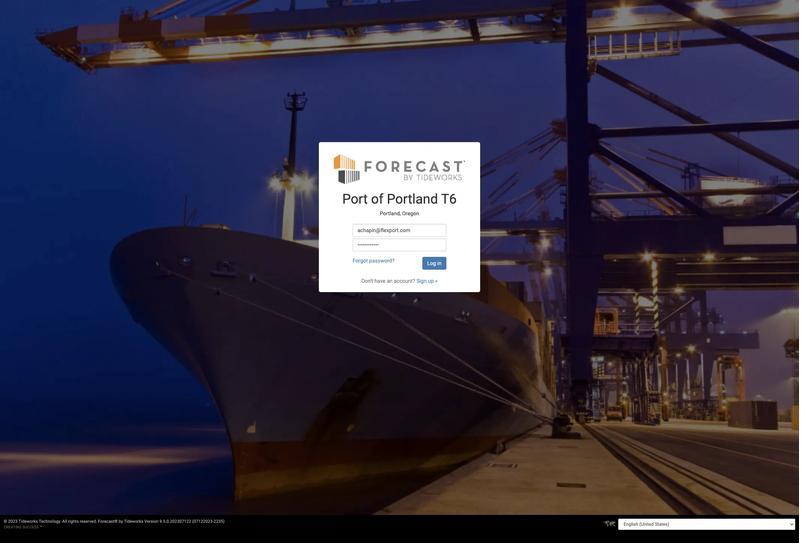 Task type: locate. For each thing, give the bounding box(es) containing it.
have
[[375, 278, 386, 284]]

forgot password? log in
[[353, 258, 442, 267]]

sign up » link
[[417, 278, 438, 284]]

by
[[119, 520, 123, 525]]

log in button
[[423, 257, 447, 270]]

portland,
[[380, 211, 401, 217]]

© 2023 tideworks technology. all rights reserved. forecast® by tideworks version 9.5.0.202307122 (07122023-2235) creating success ℠
[[4, 520, 225, 530]]

tideworks right by at the bottom of the page
[[124, 520, 143, 525]]

success
[[22, 526, 39, 530]]

an
[[387, 278, 393, 284]]

t6
[[441, 192, 457, 207]]

©
[[4, 520, 7, 525]]

of
[[371, 192, 384, 207]]

tideworks
[[19, 520, 38, 525], [124, 520, 143, 525]]

account?
[[394, 278, 416, 284]]

password?
[[369, 258, 395, 264]]

all
[[62, 520, 67, 525]]

port
[[343, 192, 368, 207]]

reserved.
[[80, 520, 97, 525]]

1 horizontal spatial tideworks
[[124, 520, 143, 525]]

0 horizontal spatial tideworks
[[19, 520, 38, 525]]

creating
[[4, 526, 21, 530]]

2023
[[8, 520, 18, 525]]

don't have an account? sign up »
[[362, 278, 438, 284]]

in
[[438, 261, 442, 267]]

»
[[436, 278, 438, 284]]

forecast®
[[98, 520, 118, 525]]

tideworks up success
[[19, 520, 38, 525]]

Password password field
[[353, 239, 447, 252]]

up
[[428, 278, 434, 284]]

oregon
[[403, 211, 419, 217]]



Task type: describe. For each thing, give the bounding box(es) containing it.
2 tideworks from the left
[[124, 520, 143, 525]]

Email or username text field
[[353, 224, 447, 237]]

don't
[[362, 278, 373, 284]]

℠
[[40, 526, 42, 530]]

2235)
[[214, 520, 225, 525]]

forgot
[[353, 258, 368, 264]]

rights
[[68, 520, 79, 525]]

port of portland t6 portland, oregon
[[343, 192, 457, 217]]

(07122023-
[[192, 520, 214, 525]]

forecast® by tideworks image
[[334, 154, 466, 185]]

1 tideworks from the left
[[19, 520, 38, 525]]

version
[[145, 520, 159, 525]]

log
[[428, 261, 436, 267]]

technology.
[[39, 520, 61, 525]]

forgot password? link
[[353, 258, 395, 264]]

portland
[[387, 192, 438, 207]]

9.5.0.202307122
[[160, 520, 191, 525]]

sign
[[417, 278, 427, 284]]



Task type: vqa. For each thing, say whether or not it's contained in the screenshot.
the Contact Us link
no



